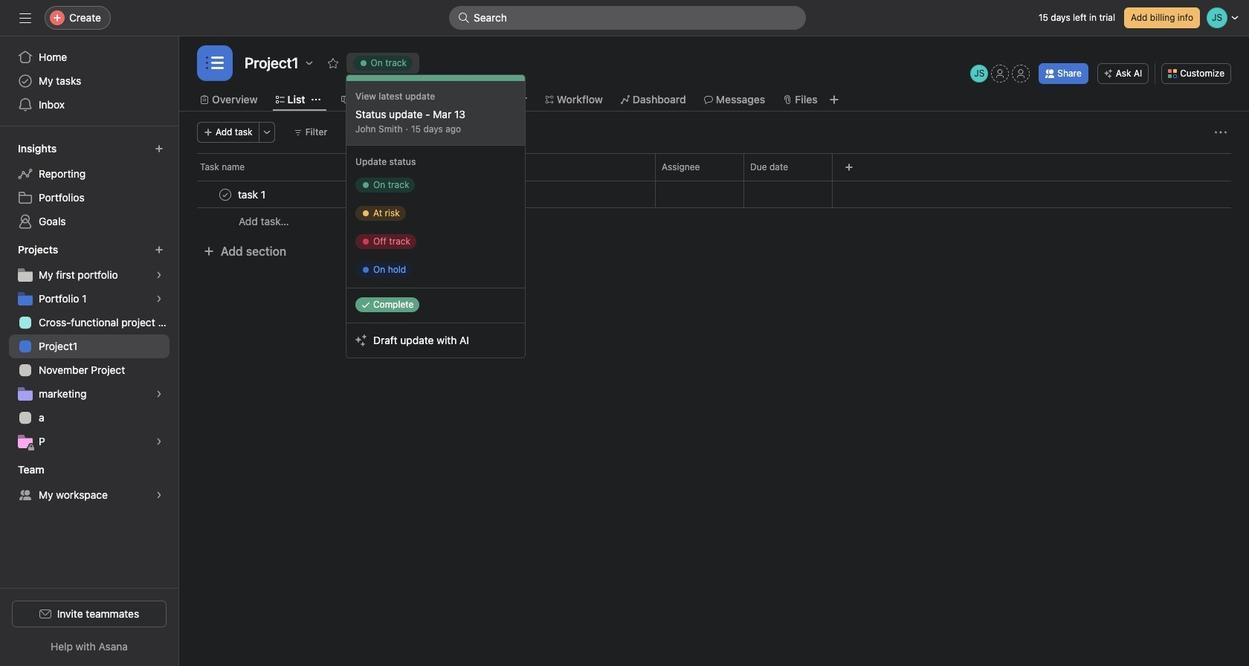 Task type: vqa. For each thing, say whether or not it's contained in the screenshot.
Board
no



Task type: locate. For each thing, give the bounding box(es) containing it.
prominent image
[[458, 12, 470, 24]]

row
[[179, 153, 1250, 181], [197, 180, 1232, 182], [179, 181, 1250, 208], [179, 208, 1250, 235]]

new insights image
[[155, 144, 164, 153]]

see details, portfolio 1 image
[[155, 295, 164, 304]]

projects element
[[0, 237, 179, 457]]

teams element
[[0, 457, 179, 510]]

list box
[[449, 6, 807, 30]]

0 horizontal spatial more actions image
[[262, 128, 271, 137]]

Mark complete checkbox
[[217, 186, 234, 203]]

menu item
[[347, 81, 525, 145]]

see details, my workspace image
[[155, 491, 164, 500]]

task 1 cell
[[179, 181, 656, 208]]

global element
[[0, 36, 179, 126]]

more actions image
[[1216, 126, 1228, 138], [262, 128, 271, 137]]

manage project members image
[[971, 65, 989, 83]]

menu
[[347, 75, 525, 358]]



Task type: describe. For each thing, give the bounding box(es) containing it.
Task name text field
[[235, 187, 270, 202]]

list image
[[206, 54, 224, 72]]

insights element
[[0, 135, 179, 237]]

see details, my first portfolio image
[[155, 271, 164, 280]]

see details, p image
[[155, 437, 164, 446]]

1 horizontal spatial more actions image
[[1216, 126, 1228, 138]]

add tab image
[[829, 94, 841, 106]]

hide sidebar image
[[19, 12, 31, 24]]

tab actions image
[[311, 95, 320, 104]]

new project or portfolio image
[[155, 246, 164, 254]]

header untitled section tree grid
[[179, 181, 1250, 235]]

mark complete image
[[217, 186, 234, 203]]

see details, marketing image
[[155, 390, 164, 399]]

add to starred image
[[327, 57, 339, 69]]

add field image
[[845, 163, 854, 172]]



